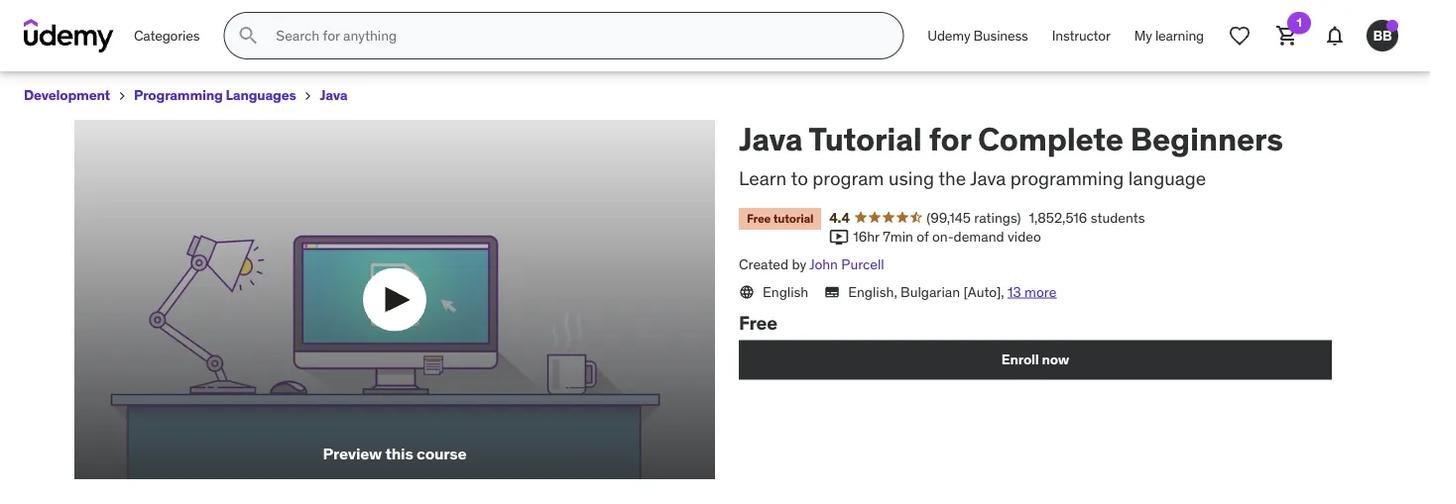 Task type: describe. For each thing, give the bounding box(es) containing it.
programming
[[134, 86, 223, 104]]

2 horizontal spatial java
[[970, 167, 1006, 191]]

enroll now
[[1002, 351, 1070, 369]]

16hr 7min of on-demand video
[[853, 228, 1041, 246]]

tutorial
[[773, 211, 814, 226]]

development
[[24, 86, 110, 104]]

demand
[[954, 228, 1005, 246]]

13
[[1008, 283, 1021, 301]]

development link
[[24, 83, 110, 108]]

1,852,516
[[1029, 209, 1088, 226]]

Search for anything text field
[[272, 19, 879, 53]]

my
[[1135, 26, 1152, 44]]

learning
[[1156, 26, 1204, 44]]

udemy
[[928, 26, 971, 44]]

english, bulgarian
[[848, 283, 960, 301]]

video
[[1008, 228, 1041, 246]]

course language image
[[739, 285, 755, 301]]

tutorial
[[809, 119, 922, 159]]

2 xsmall image from the left
[[300, 88, 316, 104]]

john purcell link
[[810, 256, 884, 274]]

this
[[385, 444, 413, 465]]

java link
[[320, 83, 347, 108]]

udemy business link
[[916, 12, 1040, 60]]

udemy business
[[928, 26, 1028, 44]]

you have alerts image
[[1387, 20, 1399, 32]]

course
[[417, 444, 467, 465]]

english, bulgarian [auto] , 13 more
[[848, 283, 1057, 301]]

1
[[1297, 15, 1302, 30]]

udemy image
[[24, 19, 114, 53]]

java for java tutorial for complete beginners learn to program using the java programming language
[[739, 119, 803, 159]]

[auto]
[[964, 283, 1001, 301]]

free tutorial
[[747, 211, 814, 226]]

using
[[889, 167, 935, 191]]

13 more button
[[1008, 283, 1057, 302]]

more
[[1025, 283, 1057, 301]]

program
[[813, 167, 884, 191]]

shopping cart with 1 item image
[[1276, 24, 1300, 48]]

free for free
[[739, 312, 778, 335]]



Task type: locate. For each thing, give the bounding box(es) containing it.
john
[[810, 256, 838, 274]]

1 vertical spatial java
[[739, 119, 803, 159]]

created
[[739, 256, 789, 274]]

categories button
[[122, 12, 212, 60]]

1 link
[[1264, 12, 1311, 60]]

xsmall image left java link
[[300, 88, 316, 104]]

java up learn
[[739, 119, 803, 159]]

beginners
[[1131, 119, 1283, 159]]

preview this course button
[[74, 120, 715, 480]]

business
[[974, 26, 1028, 44]]

0 vertical spatial java
[[320, 86, 347, 104]]

preview
[[323, 444, 382, 465]]

closed captions image
[[825, 284, 840, 300]]

now
[[1042, 351, 1070, 369]]

languages
[[226, 86, 296, 104]]

free down course language image
[[739, 312, 778, 335]]

small image
[[830, 228, 849, 247]]

for
[[929, 119, 971, 159]]

4.4
[[830, 209, 850, 226]]

7min
[[883, 228, 914, 246]]

1 horizontal spatial java
[[739, 119, 803, 159]]

notifications image
[[1323, 24, 1347, 48]]

my learning
[[1135, 26, 1204, 44]]

1 horizontal spatial xsmall image
[[300, 88, 316, 104]]

wishlist image
[[1228, 24, 1252, 48]]

0 horizontal spatial xsmall image
[[114, 88, 130, 104]]

preview this course
[[323, 444, 467, 465]]

language
[[1129, 167, 1206, 191]]

submit search image
[[236, 24, 260, 48]]

enroll now button
[[739, 341, 1332, 381]]

learn
[[739, 167, 787, 191]]

free for free tutorial
[[747, 211, 771, 226]]

instructor link
[[1040, 12, 1123, 60]]

xsmall image
[[114, 88, 130, 104], [300, 88, 316, 104]]

programming languages
[[134, 86, 296, 104]]

students
[[1091, 209, 1145, 226]]

complete
[[978, 119, 1124, 159]]

on-
[[932, 228, 954, 246]]

free
[[747, 211, 771, 226], [739, 312, 778, 335]]

1,852,516 students
[[1029, 209, 1145, 226]]

xsmall image right the development link
[[114, 88, 130, 104]]

of
[[917, 228, 929, 246]]

bb
[[1373, 26, 1392, 44]]

java right languages
[[320, 86, 347, 104]]

categories
[[134, 26, 200, 44]]

java
[[320, 86, 347, 104], [739, 119, 803, 159], [970, 167, 1006, 191]]

(99,145 ratings)
[[927, 209, 1021, 226]]

,
[[1001, 283, 1005, 301]]

instructor
[[1052, 26, 1111, 44]]

1 xsmall image from the left
[[114, 88, 130, 104]]

bb link
[[1359, 12, 1407, 60]]

enroll
[[1002, 351, 1039, 369]]

the
[[939, 167, 966, 191]]

java right the
[[970, 167, 1006, 191]]

0 horizontal spatial java
[[320, 86, 347, 104]]

(99,145
[[927, 209, 971, 226]]

programming languages link
[[134, 83, 296, 108]]

programming
[[1011, 167, 1124, 191]]

java tutorial for complete beginners learn to program using the java programming language
[[739, 119, 1283, 191]]

0 vertical spatial free
[[747, 211, 771, 226]]

2 vertical spatial java
[[970, 167, 1006, 191]]

free left tutorial
[[747, 211, 771, 226]]

purcell
[[842, 256, 884, 274]]

16hr
[[853, 228, 880, 246]]

to
[[791, 167, 808, 191]]

english
[[763, 283, 809, 301]]

created by john purcell
[[739, 256, 884, 274]]

1 vertical spatial free
[[739, 312, 778, 335]]

ratings)
[[974, 209, 1021, 226]]

my learning link
[[1123, 12, 1216, 60]]

java for java
[[320, 86, 347, 104]]

by
[[792, 256, 807, 274]]



Task type: vqa. For each thing, say whether or not it's contained in the screenshot.
THE 16HR 7MIN OF ON-DEMAND VIDEO on the right top
yes



